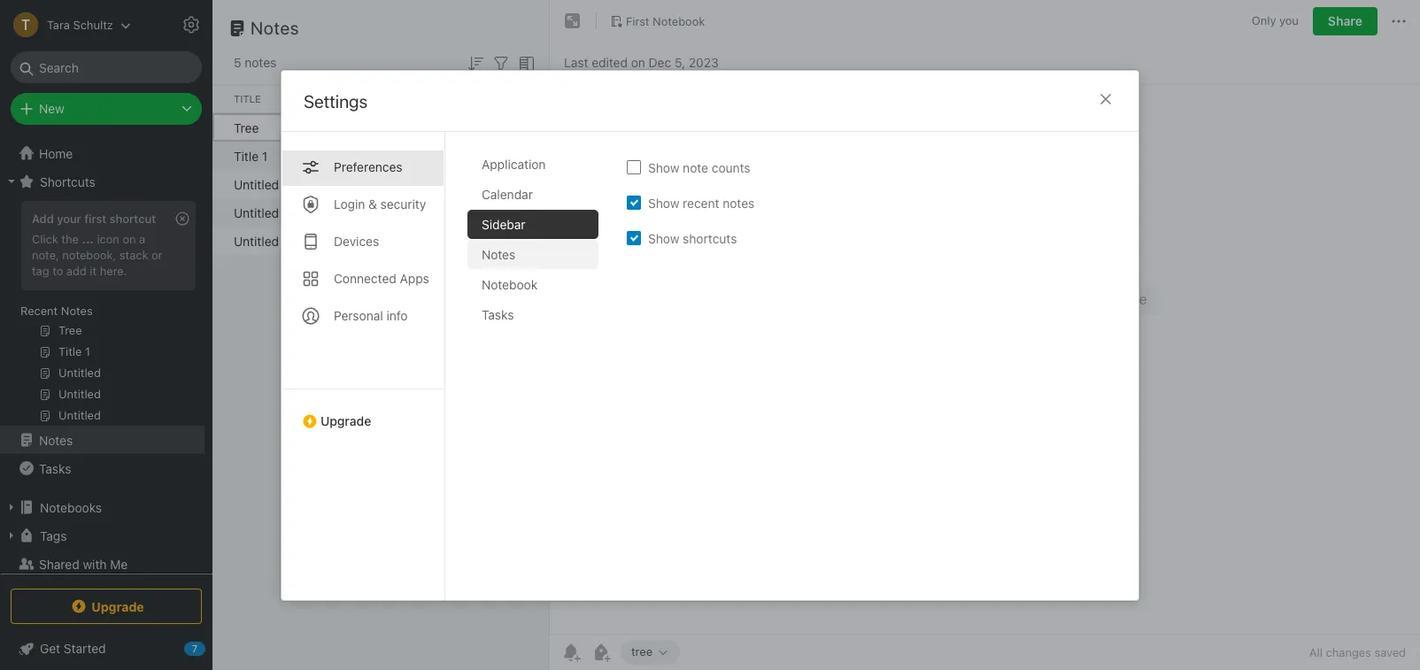 Task type: describe. For each thing, give the bounding box(es) containing it.
group containing add your first shortcut
[[0, 196, 205, 433]]

expand note image
[[562, 11, 584, 32]]

just
[[375, 120, 400, 135]]

shortcuts button
[[0, 167, 205, 196]]

Show note counts checkbox
[[627, 160, 641, 174]]

close image
[[1095, 88, 1117, 109]]

share button
[[1313, 7, 1378, 35]]

note
[[683, 159, 708, 174]]

1 vertical spatial 1
[[262, 148, 268, 163]]

note list element
[[213, 0, 935, 670]]

add a reminder image
[[561, 642, 582, 663]]

add
[[66, 264, 87, 278]]

shortcuts
[[683, 230, 737, 245]]

show note counts
[[648, 159, 751, 174]]

home
[[39, 146, 73, 161]]

recent
[[683, 195, 720, 210]]

2023
[[689, 54, 719, 70]]

2 nov 13 from the left
[[455, 233, 494, 248]]

first for nov 27
[[535, 148, 560, 163]]

tags
[[40, 528, 67, 543]]

5,
[[675, 54, 685, 70]]

notes inside group
[[61, 304, 93, 318]]

27 for 27
[[481, 177, 495, 192]]

1 horizontal spatial upgrade
[[321, 413, 371, 428]]

recent
[[20, 304, 58, 318]]

tab list for show note counts
[[468, 149, 613, 600]]

new
[[39, 101, 64, 116]]

connected apps
[[334, 271, 429, 286]]

notes inside the note list element
[[245, 55, 277, 70]]

new button
[[11, 93, 202, 125]]

note,
[[32, 248, 59, 262]]

you
[[1280, 14, 1299, 28]]

first notebook inside button
[[626, 14, 705, 28]]

first
[[84, 212, 106, 226]]

personal info
[[334, 308, 408, 323]]

notes tab
[[468, 240, 599, 269]]

5 notes
[[234, 55, 277, 70]]

only
[[1252, 14, 1277, 28]]

notebook inside tab
[[482, 277, 538, 292]]

just now
[[375, 120, 427, 135]]

untitled for nov 13
[[234, 233, 279, 248]]

5
[[234, 55, 241, 70]]

a
[[139, 232, 145, 246]]

Show recent notes checkbox
[[627, 195, 641, 209]]

all
[[1310, 646, 1323, 660]]

&
[[368, 196, 377, 211]]

settings image
[[181, 14, 202, 35]]

preferences
[[334, 159, 403, 174]]

dec
[[649, 54, 671, 70]]

shortcut
[[110, 212, 156, 226]]

2 14 from the left
[[481, 205, 495, 220]]

1 nov 13 from the left
[[375, 233, 415, 248]]

here.
[[100, 264, 127, 278]]

title 1
[[234, 148, 268, 163]]

min
[[464, 120, 485, 135]]

nov 27 up security
[[375, 177, 416, 192]]

expand tags image
[[4, 529, 19, 543]]

show shortcuts
[[648, 230, 737, 245]]

tree containing home
[[0, 139, 213, 617]]

notebooks
[[40, 500, 102, 515]]

note window element
[[550, 0, 1420, 670]]

tag
[[32, 264, 49, 278]]

1 horizontal spatial upgrade button
[[282, 388, 445, 435]]

tasks inside tasks tab
[[482, 307, 514, 322]]

icon
[[97, 232, 119, 246]]

untitled for nov 14
[[234, 205, 279, 220]]

counts
[[712, 159, 751, 174]]

1 horizontal spatial settings
[[304, 91, 368, 111]]

notebook,
[[62, 248, 116, 262]]

1 13 from the left
[[401, 233, 415, 248]]

ago
[[488, 120, 510, 135]]

1 horizontal spatial notes
[[723, 195, 755, 210]]

add your first shortcut
[[32, 212, 156, 226]]

me
[[110, 557, 128, 572]]

tasks button
[[0, 454, 205, 483]]

on inside icon on a note, notebook, stack or tag to add it here.
[[123, 232, 136, 246]]

connected
[[334, 271, 397, 286]]

all changes saved
[[1310, 646, 1406, 660]]

title for title
[[234, 93, 261, 104]]

show recent notes
[[648, 195, 755, 210]]

it
[[90, 264, 97, 278]]

tasks inside button
[[39, 461, 71, 476]]

with
[[83, 557, 107, 572]]



Task type: vqa. For each thing, say whether or not it's contained in the screenshot.


Task type: locate. For each thing, give the bounding box(es) containing it.
2 vertical spatial show
[[648, 230, 680, 245]]

2 nov 14 from the left
[[455, 205, 495, 220]]

tasks tab
[[468, 300, 599, 329]]

shortcuts
[[40, 174, 95, 189]]

notebook inside button
[[653, 14, 705, 28]]

icon on a note, notebook, stack or tag to add it here.
[[32, 232, 163, 278]]

notebook down notes tab
[[482, 277, 538, 292]]

untitled for nov 27
[[234, 177, 279, 192]]

tags button
[[0, 522, 205, 550]]

first for nov 14
[[535, 205, 560, 220]]

notes right recent
[[61, 304, 93, 318]]

tree
[[631, 645, 653, 659]]

show for show recent notes
[[648, 195, 680, 210]]

notes
[[251, 18, 299, 38], [482, 247, 516, 262], [61, 304, 93, 318], [39, 433, 73, 448]]

expand notebooks image
[[4, 500, 19, 515]]

recent notes
[[20, 304, 93, 318]]

title row group
[[213, 85, 935, 113]]

notebook left show shortcuts checkbox
[[563, 233, 619, 248]]

1 show from the top
[[648, 159, 680, 174]]

devices
[[334, 233, 379, 248]]

nov 27 for 27
[[455, 177, 495, 192]]

first notebook for nov 14
[[535, 205, 619, 220]]

1 horizontal spatial on
[[631, 54, 645, 70]]

nov 13 down sidebar
[[455, 233, 494, 248]]

application tab
[[468, 149, 599, 178]]

share
[[1328, 13, 1363, 28]]

nov 13
[[375, 233, 415, 248], [455, 233, 494, 248]]

info
[[387, 308, 408, 323]]

nov 28
[[375, 148, 417, 163]]

14
[[401, 205, 415, 220], [481, 205, 495, 220]]

0 horizontal spatial upgrade button
[[11, 589, 202, 624]]

row group
[[213, 113, 847, 255]]

0 horizontal spatial on
[[123, 232, 136, 246]]

show
[[648, 159, 680, 174], [648, 195, 680, 210], [648, 230, 680, 245]]

login & security
[[334, 196, 426, 211]]

show right show recent notes option
[[648, 195, 680, 210]]

tab list
[[282, 132, 445, 600], [468, 149, 613, 600]]

1 vertical spatial title
[[234, 148, 259, 163]]

show right show shortcuts checkbox
[[648, 230, 680, 245]]

0 vertical spatial show
[[648, 159, 680, 174]]

0 horizontal spatial tab list
[[282, 132, 445, 600]]

tasks
[[482, 307, 514, 322], [39, 461, 71, 476]]

application
[[482, 156, 546, 171]]

notes up the tasks button
[[39, 433, 73, 448]]

to
[[52, 264, 63, 278]]

27 up security
[[401, 177, 416, 192]]

title
[[234, 93, 261, 104], [234, 148, 259, 163]]

0 vertical spatial tasks
[[482, 307, 514, 322]]

nov 27
[[455, 148, 495, 163], [375, 177, 416, 192], [455, 177, 495, 192]]

14 down calendar
[[481, 205, 495, 220]]

sidebar tab
[[468, 209, 599, 239]]

1
[[455, 120, 461, 135], [262, 148, 268, 163]]

the
[[61, 232, 79, 246]]

first notebook for nov 27
[[535, 148, 619, 163]]

1 vertical spatial notes
[[723, 195, 755, 210]]

1 horizontal spatial 14
[[481, 205, 495, 220]]

13 down security
[[401, 233, 415, 248]]

first notebook for 1 min ago
[[535, 120, 619, 135]]

upgrade
[[321, 413, 371, 428], [91, 599, 144, 614]]

1 horizontal spatial nov 13
[[455, 233, 494, 248]]

tree
[[234, 120, 259, 135]]

0 horizontal spatial settings
[[223, 17, 269, 31]]

click the ...
[[32, 232, 94, 246]]

changes
[[1326, 646, 1372, 660]]

row group containing tree
[[213, 113, 847, 255]]

0 vertical spatial 1
[[455, 120, 461, 135]]

notes down sidebar
[[482, 247, 516, 262]]

0 horizontal spatial upgrade
[[91, 599, 144, 614]]

1 vertical spatial settings
[[304, 91, 368, 111]]

on inside the note window element
[[631, 54, 645, 70]]

nov 14 right login
[[375, 205, 415, 220]]

first notebook down title button
[[535, 120, 619, 135]]

nov 13 down security
[[375, 233, 415, 248]]

personal
[[334, 308, 383, 323]]

first up notebook tab
[[535, 233, 560, 248]]

2 show from the top
[[648, 195, 680, 210]]

shared with me
[[39, 557, 128, 572]]

stack
[[119, 248, 148, 262]]

tree
[[0, 139, 213, 617]]

0 vertical spatial on
[[631, 54, 645, 70]]

27 down 1 min ago
[[481, 148, 495, 163]]

settings up 5
[[223, 17, 269, 31]]

on left dec
[[631, 54, 645, 70]]

first for 1 min ago
[[535, 120, 560, 135]]

first notebook button
[[604, 9, 711, 34]]

1 title from the top
[[234, 93, 261, 104]]

1 untitled from the top
[[234, 177, 279, 192]]

Note Editor text field
[[550, 85, 1420, 634]]

3 show from the top
[[648, 230, 680, 245]]

notes right 5
[[245, 55, 277, 70]]

saved
[[1375, 646, 1406, 660]]

show right show note counts 'checkbox' at the top left of page
[[648, 159, 680, 174]]

27
[[481, 148, 495, 163], [401, 177, 416, 192], [481, 177, 495, 192]]

notes inside the note list element
[[251, 18, 299, 38]]

1 horizontal spatial tasks
[[482, 307, 514, 322]]

Show shortcuts checkbox
[[627, 231, 641, 245]]

tasks down notebook tab
[[482, 307, 514, 322]]

add
[[32, 212, 54, 226]]

upgrade button
[[282, 388, 445, 435], [11, 589, 202, 624]]

row group inside the note list element
[[213, 113, 847, 255]]

13 down sidebar
[[481, 233, 494, 248]]

1 vertical spatial untitled
[[234, 205, 279, 220]]

nov 27 for 28
[[455, 148, 495, 163]]

nov 14 down calendar
[[455, 205, 495, 220]]

first notebook for nov 13
[[535, 233, 619, 248]]

tree button
[[621, 640, 680, 665]]

home link
[[0, 139, 213, 167]]

2 13 from the left
[[481, 233, 494, 248]]

click
[[32, 232, 58, 246]]

settings
[[223, 17, 269, 31], [304, 91, 368, 111]]

last edited on dec 5, 2023
[[564, 54, 719, 70]]

first for nov 13
[[535, 233, 560, 248]]

1 vertical spatial upgrade
[[91, 599, 144, 614]]

notebook for nov 27
[[563, 148, 619, 163]]

notebooks link
[[0, 493, 205, 522]]

None search field
[[23, 51, 190, 83]]

title for title 1
[[234, 148, 259, 163]]

settings up the preferences
[[304, 91, 368, 111]]

0 horizontal spatial tasks
[[39, 461, 71, 476]]

notebook down title row group
[[563, 120, 619, 135]]

tab list containing preferences
[[282, 132, 445, 600]]

last
[[564, 54, 588, 70]]

1 horizontal spatial tab list
[[468, 149, 613, 600]]

title button
[[213, 85, 935, 113]]

untitled
[[234, 177, 279, 192], [234, 205, 279, 220], [234, 233, 279, 248]]

shared
[[39, 557, 79, 572]]

calendar
[[482, 186, 533, 201]]

notes down counts
[[723, 195, 755, 210]]

0 horizontal spatial 14
[[401, 205, 415, 220]]

shared with me link
[[0, 550, 205, 578]]

1 min ago
[[455, 120, 510, 135]]

now
[[403, 120, 427, 135]]

first notebook up dec
[[626, 14, 705, 28]]

14 right &
[[401, 205, 415, 220]]

edited
[[592, 54, 628, 70]]

tab list for calendar
[[282, 132, 445, 600]]

1 14 from the left
[[401, 205, 415, 220]]

show for show shortcuts
[[648, 230, 680, 245]]

nov 14
[[375, 205, 415, 220], [455, 205, 495, 220]]

...
[[82, 232, 94, 246]]

first up the last edited on dec 5, 2023
[[626, 14, 650, 28]]

on
[[631, 54, 645, 70], [123, 232, 136, 246]]

0 vertical spatial notes
[[245, 55, 277, 70]]

settings tooltip
[[197, 7, 283, 42]]

13
[[401, 233, 415, 248], [481, 233, 494, 248]]

1 horizontal spatial 1
[[455, 120, 461, 135]]

1 nov 14 from the left
[[375, 205, 415, 220]]

1 horizontal spatial nov 14
[[455, 205, 495, 220]]

add tag image
[[591, 642, 612, 663]]

notebook for nov 14
[[563, 205, 619, 220]]

0 vertical spatial upgrade
[[321, 413, 371, 428]]

security
[[380, 196, 426, 211]]

tasks up notebooks
[[39, 461, 71, 476]]

0 vertical spatial untitled
[[234, 177, 279, 192]]

group
[[0, 196, 205, 433]]

27 for 28
[[481, 148, 495, 163]]

notes link
[[0, 426, 205, 454]]

0 vertical spatial settings
[[223, 17, 269, 31]]

3 untitled from the top
[[234, 233, 279, 248]]

first up notes tab
[[535, 205, 560, 220]]

tab list containing application
[[468, 149, 613, 600]]

notebook left show note counts 'checkbox' at the top left of page
[[563, 148, 619, 163]]

first notebook left show shortcuts checkbox
[[535, 233, 619, 248]]

title inside title button
[[234, 93, 261, 104]]

first inside button
[[626, 14, 650, 28]]

title up tree
[[234, 93, 261, 104]]

only you
[[1252, 14, 1299, 28]]

0 vertical spatial upgrade button
[[282, 388, 445, 435]]

show for show note counts
[[648, 159, 680, 174]]

first notebook left show recent notes option
[[535, 205, 619, 220]]

1 vertical spatial tasks
[[39, 461, 71, 476]]

1 vertical spatial on
[[123, 232, 136, 246]]

2 vertical spatial untitled
[[234, 233, 279, 248]]

0 horizontal spatial nov 14
[[375, 205, 415, 220]]

28
[[401, 148, 417, 163]]

notes inside tab
[[482, 247, 516, 262]]

or
[[151, 248, 163, 262]]

nov 27 down min
[[455, 148, 495, 163]]

sidebar
[[482, 217, 526, 232]]

1 vertical spatial upgrade button
[[11, 589, 202, 624]]

0 horizontal spatial 1
[[262, 148, 268, 163]]

notebook up '5,'
[[653, 14, 705, 28]]

notebook for nov 13
[[563, 233, 619, 248]]

title down tree
[[234, 148, 259, 163]]

27 down application
[[481, 177, 495, 192]]

2 title from the top
[[234, 148, 259, 163]]

0 horizontal spatial notes
[[245, 55, 277, 70]]

2 untitled from the top
[[234, 205, 279, 220]]

0 horizontal spatial 13
[[401, 233, 415, 248]]

first notebook
[[626, 14, 705, 28], [535, 120, 619, 135], [535, 148, 619, 163], [535, 205, 619, 220], [535, 233, 619, 248]]

calendar tab
[[468, 179, 599, 209]]

first notebook down title row group
[[535, 148, 619, 163]]

notebook left show recent notes option
[[563, 205, 619, 220]]

nov
[[375, 148, 398, 163], [455, 148, 478, 163], [375, 177, 398, 192], [455, 177, 478, 192], [375, 205, 398, 220], [455, 205, 478, 220], [375, 233, 398, 248], [455, 233, 478, 248]]

0 horizontal spatial nov 13
[[375, 233, 415, 248]]

notes up the 5 notes
[[251, 18, 299, 38]]

on left a
[[123, 232, 136, 246]]

login
[[334, 196, 365, 211]]

notebook tab
[[468, 270, 599, 299]]

1 horizontal spatial 13
[[481, 233, 494, 248]]

notebook for 1 min ago
[[563, 120, 619, 135]]

first down title button
[[535, 120, 560, 135]]

first up calendar tab
[[535, 148, 560, 163]]

Search text field
[[23, 51, 190, 83]]

notes
[[245, 55, 277, 70], [723, 195, 755, 210]]

nov 27 down application
[[455, 177, 495, 192]]

1 vertical spatial show
[[648, 195, 680, 210]]

apps
[[400, 271, 429, 286]]

0 vertical spatial title
[[234, 93, 261, 104]]

settings inside 'tooltip'
[[223, 17, 269, 31]]

your
[[57, 212, 81, 226]]



